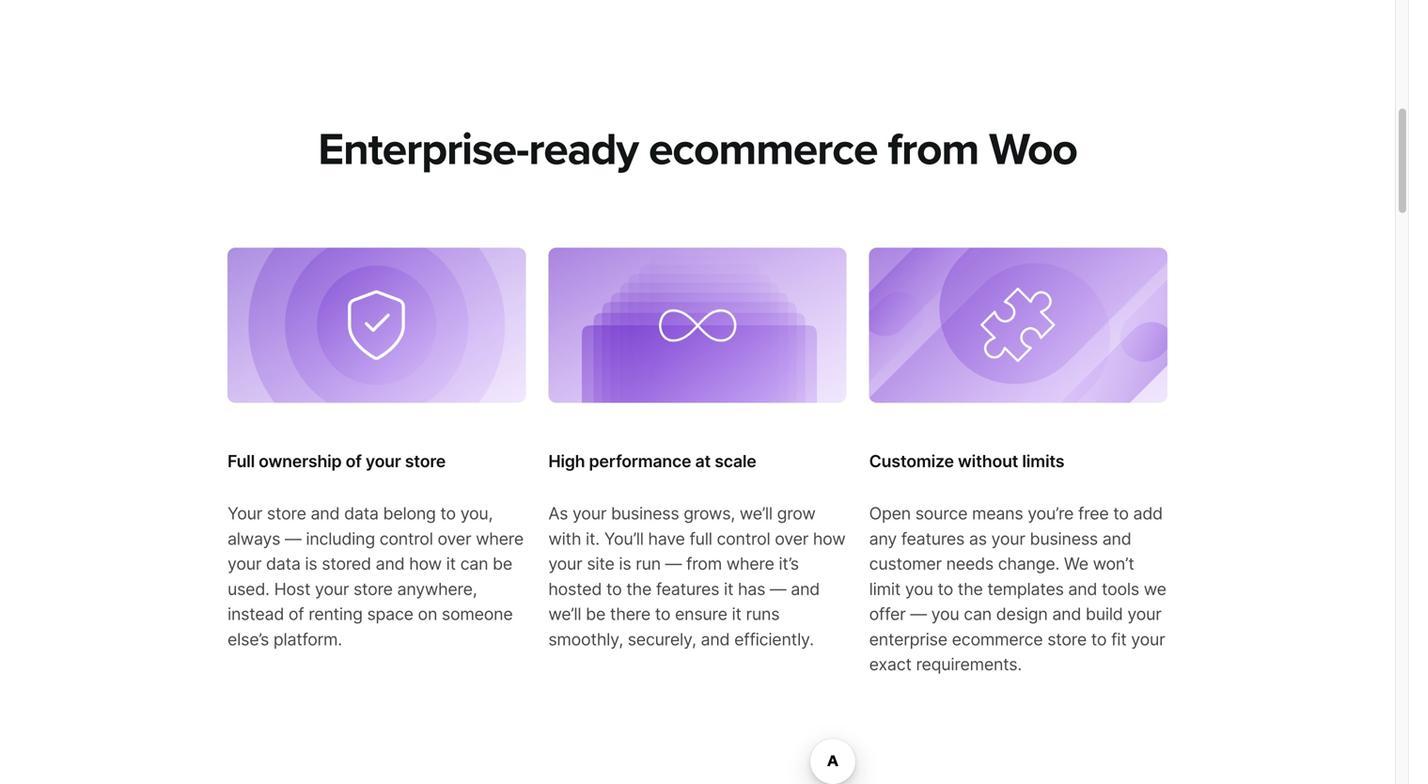 Task type: locate. For each thing, give the bounding box(es) containing it.
we'll
[[740, 503, 773, 524], [549, 604, 582, 625]]

where inside as your business grows, we'll grow with it. you'll have full control over how your site is run — from where it's hosted to the features it has — and we'll be there to ensure it runs smoothly, securely, and efficiently.
[[727, 554, 775, 574]]

be inside your store and data belong to you, always — including control over where your data is stored and how it can be used. host your store anywhere, instead of renting space on someone else's platform.
[[493, 554, 513, 574]]

ready
[[529, 123, 638, 177]]

1 horizontal spatial control
[[717, 529, 771, 549]]

the up there
[[627, 579, 652, 600]]

can
[[460, 554, 488, 574], [964, 604, 992, 625]]

you down customer on the right bottom of page
[[906, 579, 934, 600]]

high performance at scale
[[549, 451, 757, 472]]

1 horizontal spatial be
[[586, 604, 606, 625]]

you're
[[1028, 503, 1074, 524]]

1 vertical spatial of
[[289, 604, 304, 625]]

store
[[405, 451, 446, 472], [267, 503, 306, 524], [354, 579, 393, 600], [1048, 629, 1087, 650]]

0 vertical spatial business
[[611, 503, 679, 524]]

over up the it's
[[775, 529, 809, 549]]

1 horizontal spatial how
[[813, 529, 846, 549]]

1 vertical spatial we'll
[[549, 604, 582, 625]]

your up 'belong'
[[366, 451, 401, 472]]

change.
[[999, 554, 1060, 574]]

and down we
[[1069, 579, 1098, 600]]

how down grow
[[813, 529, 846, 549]]

the
[[627, 579, 652, 600], [958, 579, 983, 600]]

0 horizontal spatial the
[[627, 579, 652, 600]]

of down 'host'
[[289, 604, 304, 625]]

business inside as your business grows, we'll grow with it. you'll have full control over how your site is run — from where it's hosted to the features it has — and we'll be there to ensure it runs smoothly, securely, and efficiently.
[[611, 503, 679, 524]]

is left run
[[619, 554, 632, 574]]

fit
[[1112, 629, 1127, 650]]

limit
[[870, 579, 901, 600]]

where up "has"
[[727, 554, 775, 574]]

0 vertical spatial from
[[888, 123, 979, 177]]

anywhere,
[[397, 579, 477, 600]]

platform.
[[274, 629, 342, 650]]

it inside your store and data belong to you, always — including control over where your data is stored and how it can be used. host your store anywhere, instead of renting space on someone else's platform.
[[446, 554, 456, 574]]

1 vertical spatial from
[[687, 554, 722, 574]]

grow
[[777, 503, 816, 524]]

full ownership of your store
[[228, 451, 446, 472]]

full
[[690, 529, 713, 549]]

how
[[813, 529, 846, 549], [409, 554, 442, 574]]

2 the from the left
[[958, 579, 983, 600]]

of inside your store and data belong to you, always — including control over where your data is stored and how it can be used. host your store anywhere, instead of renting space on someone else's platform.
[[289, 604, 304, 625]]

your store and data belong to you, always — including control over where your data is stored and how it can be used. host your store anywhere, instead of renting space on someone else's platform.
[[228, 503, 524, 650]]

be
[[493, 554, 513, 574], [586, 604, 606, 625]]

be up smoothly,
[[586, 604, 606, 625]]

over
[[438, 529, 472, 549], [775, 529, 809, 549]]

1 vertical spatial data
[[266, 554, 301, 574]]

space
[[367, 604, 414, 625]]

1 the from the left
[[627, 579, 652, 600]]

on
[[418, 604, 437, 625]]

data up including on the bottom left
[[344, 503, 379, 524]]

customize
[[870, 451, 954, 472]]

1 horizontal spatial over
[[775, 529, 809, 549]]

else's
[[228, 629, 269, 650]]

is up 'host'
[[305, 554, 317, 574]]

1 vertical spatial features
[[656, 579, 720, 600]]

— up enterprise
[[911, 604, 927, 625]]

1 horizontal spatial the
[[958, 579, 983, 600]]

business
[[611, 503, 679, 524], [1030, 529, 1098, 549]]

— inside your store and data belong to you, always — including control over where your data is stored and how it can be used. host your store anywhere, instead of renting space on someone else's platform.
[[285, 529, 302, 549]]

from inside as your business grows, we'll grow with it. you'll have full control over how your site is run — from where it's hosted to the features it has — and we'll be there to ensure it runs smoothly, securely, and efficiently.
[[687, 554, 722, 574]]

1 horizontal spatial data
[[344, 503, 379, 524]]

1 horizontal spatial can
[[964, 604, 992, 625]]

site
[[587, 554, 615, 574]]

business up you'll
[[611, 503, 679, 524]]

from
[[888, 123, 979, 177], [687, 554, 722, 574]]

your down we
[[1128, 604, 1162, 625]]

0 horizontal spatial how
[[409, 554, 442, 574]]

be inside as your business grows, we'll grow with it. you'll have full control over how your site is run — from where it's hosted to the features it has — and we'll be there to ensure it runs smoothly, securely, and efficiently.
[[586, 604, 606, 625]]

hosted
[[549, 579, 602, 600]]

1 horizontal spatial features
[[902, 529, 965, 549]]

your
[[366, 451, 401, 472], [573, 503, 607, 524], [992, 529, 1026, 549], [228, 554, 262, 574], [549, 554, 583, 574], [315, 579, 349, 600], [1128, 604, 1162, 625], [1132, 629, 1166, 650]]

we'll left grow
[[740, 503, 773, 524]]

you'll
[[604, 529, 644, 549]]

it
[[446, 554, 456, 574], [724, 579, 734, 600], [732, 604, 742, 625]]

ecommerce
[[649, 123, 878, 177], [952, 629, 1043, 650]]

2 is from the left
[[619, 554, 632, 574]]

and down the it's
[[791, 579, 820, 600]]

1 control from the left
[[380, 529, 433, 549]]

1 vertical spatial be
[[586, 604, 606, 625]]

0 horizontal spatial of
[[289, 604, 304, 625]]

where down you,
[[476, 529, 524, 549]]

over down you,
[[438, 529, 472, 549]]

you
[[906, 579, 934, 600], [932, 604, 960, 625]]

as your business grows, we'll grow with it. you'll have full control over how your site is run — from where it's hosted to the features it has — and we'll be there to ensure it runs smoothly, securely, and efficiently.
[[549, 503, 846, 650]]

2 over from the left
[[775, 529, 809, 549]]

1 horizontal spatial ecommerce
[[952, 629, 1043, 650]]

0 vertical spatial ecommerce
[[649, 123, 878, 177]]

control
[[380, 529, 433, 549], [717, 529, 771, 549]]

it up "anywhere,"
[[446, 554, 456, 574]]

securely,
[[628, 629, 697, 650]]

0 horizontal spatial business
[[611, 503, 679, 524]]

over inside as your business grows, we'll grow with it. you'll have full control over how your site is run — from where it's hosted to the features it has — and we'll be there to ensure it runs smoothly, securely, and efficiently.
[[775, 529, 809, 549]]

— right run
[[666, 554, 682, 574]]

1 vertical spatial how
[[409, 554, 442, 574]]

where
[[476, 529, 524, 549], [727, 554, 775, 574]]

0 horizontal spatial is
[[305, 554, 317, 574]]

where inside your store and data belong to you, always — including control over where your data is stored and how it can be used. host your store anywhere, instead of renting space on someone else's platform.
[[476, 529, 524, 549]]

it left "has"
[[724, 579, 734, 600]]

of
[[346, 451, 362, 472], [289, 604, 304, 625]]

your down means
[[992, 529, 1026, 549]]

have
[[648, 529, 685, 549]]

you up enterprise
[[932, 604, 960, 625]]

store down build
[[1048, 629, 1087, 650]]

woo
[[989, 123, 1078, 177]]

0 horizontal spatial be
[[493, 554, 513, 574]]

open source means you're free to add any features as your business and customer needs change. we won't limit you to the templates and tools we offer — you can design and build your enterprise ecommerce store to fit your exact requirements.
[[870, 503, 1167, 675]]

it's
[[779, 554, 799, 574]]

1 over from the left
[[438, 529, 472, 549]]

be up the someone
[[493, 554, 513, 574]]

how up "anywhere,"
[[409, 554, 442, 574]]

ecommerce inside open source means you're free to add any features as your business and customer needs change. we won't limit you to the templates and tools we offer — you can design and build your enterprise ecommerce store to fit your exact requirements.
[[952, 629, 1043, 650]]

1 vertical spatial where
[[727, 554, 775, 574]]

your
[[228, 503, 263, 524]]

can up "anywhere,"
[[460, 554, 488, 574]]

—
[[285, 529, 302, 549], [666, 554, 682, 574], [770, 579, 787, 600], [911, 604, 927, 625]]

scale
[[715, 451, 757, 472]]

0 horizontal spatial ecommerce
[[649, 123, 878, 177]]

your right the fit
[[1132, 629, 1166, 650]]

0 horizontal spatial can
[[460, 554, 488, 574]]

and
[[311, 503, 340, 524], [1103, 529, 1132, 549], [376, 554, 405, 574], [791, 579, 820, 600], [1069, 579, 1098, 600], [1053, 604, 1082, 625], [701, 629, 730, 650]]

data up 'host'
[[266, 554, 301, 574]]

it left runs
[[732, 604, 742, 625]]

features down source
[[902, 529, 965, 549]]

1 horizontal spatial of
[[346, 451, 362, 472]]

1 horizontal spatial where
[[727, 554, 775, 574]]

enterprise-
[[318, 123, 529, 177]]

0 horizontal spatial from
[[687, 554, 722, 574]]

we'll down hosted
[[549, 604, 582, 625]]

offer
[[870, 604, 906, 625]]

1 vertical spatial it
[[724, 579, 734, 600]]

1 horizontal spatial business
[[1030, 529, 1098, 549]]

can left design
[[964, 604, 992, 625]]

0 horizontal spatial where
[[476, 529, 524, 549]]

0 vertical spatial we'll
[[740, 503, 773, 524]]

features up ensure
[[656, 579, 720, 600]]

to inside your store and data belong to you, always — including control over where your data is stored and how it can be used. host your store anywhere, instead of renting space on someone else's platform.
[[441, 503, 456, 524]]

— right always
[[285, 529, 302, 549]]

control down "grows,"
[[717, 529, 771, 549]]

it.
[[586, 529, 600, 549]]

your down with
[[549, 554, 583, 574]]

grows,
[[684, 503, 735, 524]]

1 horizontal spatial is
[[619, 554, 632, 574]]

the down needs
[[958, 579, 983, 600]]

can inside your store and data belong to you, always — including control over where your data is stored and how it can be used. host your store anywhere, instead of renting space on someone else's platform.
[[460, 554, 488, 574]]

features
[[902, 529, 965, 549], [656, 579, 720, 600]]

1 vertical spatial ecommerce
[[952, 629, 1043, 650]]

0 vertical spatial be
[[493, 554, 513, 574]]

1 vertical spatial can
[[964, 604, 992, 625]]

requirements.
[[916, 654, 1022, 675]]

0 horizontal spatial over
[[438, 529, 472, 549]]

0 vertical spatial can
[[460, 554, 488, 574]]

0 vertical spatial where
[[476, 529, 524, 549]]

0 vertical spatial of
[[346, 451, 362, 472]]

0 vertical spatial features
[[902, 529, 965, 549]]

1 vertical spatial business
[[1030, 529, 1098, 549]]

efficiently.
[[735, 629, 814, 650]]

and down ensure
[[701, 629, 730, 650]]

0 horizontal spatial control
[[380, 529, 433, 549]]

business up we
[[1030, 529, 1098, 549]]

control down 'belong'
[[380, 529, 433, 549]]

0 horizontal spatial features
[[656, 579, 720, 600]]

data
[[344, 503, 379, 524], [266, 554, 301, 574]]

of right 'ownership'
[[346, 451, 362, 472]]

and up won't at right bottom
[[1103, 529, 1132, 549]]

ensure
[[675, 604, 728, 625]]

is
[[305, 554, 317, 574], [619, 554, 632, 574]]

customer
[[870, 554, 942, 574]]

to
[[441, 503, 456, 524], [1114, 503, 1129, 524], [607, 579, 622, 600], [938, 579, 954, 600], [655, 604, 671, 625], [1092, 629, 1107, 650]]

to left you,
[[441, 503, 456, 524]]

1 horizontal spatial from
[[888, 123, 979, 177]]

1 is from the left
[[305, 554, 317, 574]]

high
[[549, 451, 585, 472]]

2 control from the left
[[717, 529, 771, 549]]

0 vertical spatial how
[[813, 529, 846, 549]]

0 vertical spatial it
[[446, 554, 456, 574]]

0 vertical spatial data
[[344, 503, 379, 524]]



Task type: vqa. For each thing, say whether or not it's contained in the screenshot.
The Including
yes



Task type: describe. For each thing, give the bounding box(es) containing it.
the inside open source means you're free to add any features as your business and customer needs change. we won't limit you to the templates and tools we offer — you can design and build your enterprise ecommerce store to fit your exact requirements.
[[958, 579, 983, 600]]

ownership
[[259, 451, 342, 472]]

and right stored
[[376, 554, 405, 574]]

design
[[997, 604, 1048, 625]]

host
[[274, 579, 311, 600]]

including
[[306, 529, 375, 549]]

1 vertical spatial you
[[932, 604, 960, 625]]

and up including on the bottom left
[[311, 503, 340, 524]]

— right "has"
[[770, 579, 787, 600]]

templates
[[988, 579, 1064, 600]]

is inside your store and data belong to you, always — including control over where your data is stored and how it can be used. host your store anywhere, instead of renting space on someone else's platform.
[[305, 554, 317, 574]]

you,
[[461, 503, 493, 524]]

your up renting on the bottom left of the page
[[315, 579, 349, 600]]

— inside open source means you're free to add any features as your business and customer needs change. we won't limit you to the templates and tools we offer — you can design and build your enterprise ecommerce store to fit your exact requirements.
[[911, 604, 927, 625]]

any
[[870, 529, 897, 549]]

can inside open source means you're free to add any features as your business and customer needs change. we won't limit you to the templates and tools we offer — you can design and build your enterprise ecommerce store to fit your exact requirements.
[[964, 604, 992, 625]]

belong
[[383, 503, 436, 524]]

used.
[[228, 579, 270, 600]]

features inside open source means you're free to add any features as your business and customer needs change. we won't limit you to the templates and tools we offer — you can design and build your enterprise ecommerce store to fit your exact requirements.
[[902, 529, 965, 549]]

there
[[610, 604, 651, 625]]

stored
[[322, 554, 371, 574]]

enterprise-ready ecommerce from woo
[[318, 123, 1078, 177]]

store up 'belong'
[[405, 451, 446, 472]]

how inside your store and data belong to you, always — including control over where your data is stored and how it can be used. host your store anywhere, instead of renting space on someone else's platform.
[[409, 554, 442, 574]]

to left add
[[1114, 503, 1129, 524]]

runs
[[746, 604, 780, 625]]

0 horizontal spatial we'll
[[549, 604, 582, 625]]

add
[[1134, 503, 1163, 524]]

customize without limits
[[870, 451, 1065, 472]]

needs
[[947, 554, 994, 574]]

run
[[636, 554, 661, 574]]

performance
[[589, 451, 692, 472]]

open
[[870, 503, 911, 524]]

store up space
[[354, 579, 393, 600]]

build
[[1086, 604, 1124, 625]]

renting
[[309, 604, 363, 625]]

your up it.
[[573, 503, 607, 524]]

source
[[916, 503, 968, 524]]

to left the fit
[[1092, 629, 1107, 650]]

with
[[549, 529, 582, 549]]

smoothly,
[[549, 629, 624, 650]]

0 vertical spatial you
[[906, 579, 934, 600]]

tools
[[1102, 579, 1140, 600]]

at
[[696, 451, 711, 472]]

to down site
[[607, 579, 622, 600]]

the inside as your business grows, we'll grow with it. you'll have full control over how your site is run — from where it's hosted to the features it has — and we'll be there to ensure it runs smoothly, securely, and efficiently.
[[627, 579, 652, 600]]

to up securely,
[[655, 604, 671, 625]]

has
[[738, 579, 766, 600]]

enterprise
[[870, 629, 948, 650]]

and left build
[[1053, 604, 1082, 625]]

without
[[958, 451, 1019, 472]]

store inside open source means you're free to add any features as your business and customer needs change. we won't limit you to the templates and tools we offer — you can design and build your enterprise ecommerce store to fit your exact requirements.
[[1048, 629, 1087, 650]]

free
[[1079, 503, 1109, 524]]

how inside as your business grows, we'll grow with it. you'll have full control over how your site is run — from where it's hosted to the features it has — and we'll be there to ensure it runs smoothly, securely, and efficiently.
[[813, 529, 846, 549]]

control inside as your business grows, we'll grow with it. you'll have full control over how your site is run — from where it's hosted to the features it has — and we'll be there to ensure it runs smoothly, securely, and efficiently.
[[717, 529, 771, 549]]

means
[[972, 503, 1024, 524]]

limits
[[1023, 451, 1065, 472]]

business inside open source means you're free to add any features as your business and customer needs change. we won't limit you to the templates and tools we offer — you can design and build your enterprise ecommerce store to fit your exact requirements.
[[1030, 529, 1098, 549]]

exact
[[870, 654, 912, 675]]

features inside as your business grows, we'll grow with it. you'll have full control over how your site is run — from where it's hosted to the features it has — and we'll be there to ensure it runs smoothly, securely, and efficiently.
[[656, 579, 720, 600]]

always
[[228, 529, 280, 549]]

0 horizontal spatial data
[[266, 554, 301, 574]]

instead
[[228, 604, 284, 625]]

full
[[228, 451, 255, 472]]

we
[[1144, 579, 1167, 600]]

2 vertical spatial it
[[732, 604, 742, 625]]

1 horizontal spatial we'll
[[740, 503, 773, 524]]

your up used.
[[228, 554, 262, 574]]

as
[[549, 503, 568, 524]]

control inside your store and data belong to you, always — including control over where your data is stored and how it can be used. host your store anywhere, instead of renting space on someone else's platform.
[[380, 529, 433, 549]]

store up always
[[267, 503, 306, 524]]

is inside as your business grows, we'll grow with it. you'll have full control over how your site is run — from where it's hosted to the features it has — and we'll be there to ensure it runs smoothly, securely, and efficiently.
[[619, 554, 632, 574]]

someone
[[442, 604, 513, 625]]

won't
[[1093, 554, 1135, 574]]

to down needs
[[938, 579, 954, 600]]

we
[[1065, 554, 1089, 574]]

as
[[970, 529, 987, 549]]

over inside your store and data belong to you, always — including control over where your data is stored and how it can be used. host your store anywhere, instead of renting space on someone else's platform.
[[438, 529, 472, 549]]



